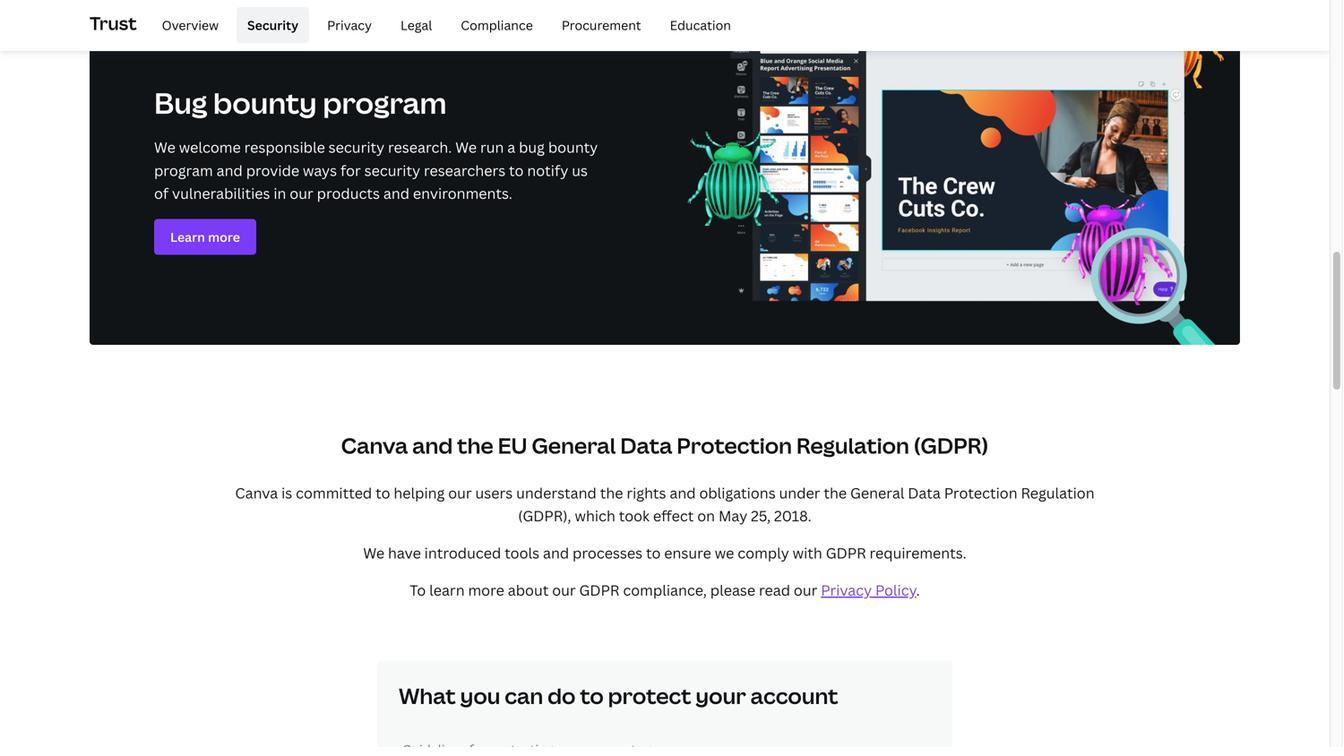 Task type: vqa. For each thing, say whether or not it's contained in the screenshot.
THE to the left
yes



Task type: locate. For each thing, give the bounding box(es) containing it.
0 horizontal spatial we
[[154, 138, 175, 157]]

to inside the "we welcome responsible security research. we run a bug bounty program and provide ways for security researchers to notify us of vulnerabilities in our products and environments."
[[509, 161, 524, 180]]

processes
[[573, 544, 643, 563]]

to
[[509, 161, 524, 180], [376, 483, 390, 503], [646, 544, 661, 563], [580, 682, 604, 711]]

protection down (gdpr)
[[944, 483, 1018, 503]]

0 horizontal spatial general
[[532, 431, 616, 460]]

0 horizontal spatial bounty
[[213, 83, 317, 122]]

1 vertical spatial security
[[364, 161, 420, 180]]

requirements.
[[870, 544, 967, 563]]

1 vertical spatial canva
[[235, 483, 278, 503]]

(gdpr)
[[914, 431, 989, 460]]

and up the effect
[[670, 483, 696, 503]]

please
[[710, 581, 756, 600]]

introduced
[[424, 544, 501, 563]]

general up 'requirements.' at the right of the page
[[850, 483, 905, 503]]

1 horizontal spatial general
[[850, 483, 905, 503]]

privacy left legal
[[327, 16, 372, 33]]

1 vertical spatial privacy
[[821, 581, 872, 600]]

what you can do to protect your account
[[399, 682, 838, 711]]

compliance link
[[450, 7, 544, 43]]

general up understand
[[532, 431, 616, 460]]

data inside canva is committed to helping our users understand the rights and obligations under the general data protection regulation (gdpr), which took effect on may 25, 2018.
[[908, 483, 941, 503]]

our
[[290, 184, 313, 203], [448, 483, 472, 503], [552, 581, 576, 600], [794, 581, 818, 600]]

0 vertical spatial data
[[620, 431, 672, 460]]

security up the for
[[329, 138, 385, 157]]

canva left is
[[235, 483, 278, 503]]

provide
[[246, 161, 299, 180]]

1 vertical spatial bounty
[[548, 138, 598, 157]]

gdpr right with at right
[[826, 544, 866, 563]]

can
[[505, 682, 543, 711]]

to left helping
[[376, 483, 390, 503]]

procurement link
[[551, 7, 652, 43]]

our inside the "we welcome responsible security research. we run a bug bounty program and provide ways for security researchers to notify us of vulnerabilities in our products and environments."
[[290, 184, 313, 203]]

we for bounty
[[154, 138, 175, 157]]

1 vertical spatial program
[[154, 161, 213, 180]]

we left the welcome
[[154, 138, 175, 157]]

comply
[[738, 544, 789, 563]]

the left eu
[[457, 431, 494, 460]]

and inside canva is committed to helping our users understand the rights and obligations under the general data protection regulation (gdpr), which took effect on may 25, 2018.
[[670, 483, 696, 503]]

and
[[217, 161, 243, 180], [383, 184, 410, 203], [412, 431, 453, 460], [670, 483, 696, 503], [543, 544, 569, 563]]

on
[[697, 506, 715, 526]]

program up of
[[154, 161, 213, 180]]

security link
[[237, 7, 309, 43]]

helping
[[394, 483, 445, 503]]

1 horizontal spatial the
[[600, 483, 623, 503]]

we have introduced tools and processes to ensure we comply with gdpr requirements.
[[363, 544, 967, 563]]

canva and the eu general data protection regulation (gdpr)
[[341, 431, 989, 460]]

1 horizontal spatial privacy
[[821, 581, 872, 600]]

security down research.
[[364, 161, 420, 180]]

1 horizontal spatial we
[[363, 544, 385, 563]]

gdpr
[[826, 544, 866, 563], [579, 581, 620, 600]]

bounty
[[213, 83, 317, 122], [548, 138, 598, 157]]

0 horizontal spatial program
[[154, 161, 213, 180]]

bounty up responsible
[[213, 83, 317, 122]]

to down a
[[509, 161, 524, 180]]

1 horizontal spatial gdpr
[[826, 544, 866, 563]]

0 vertical spatial privacy
[[327, 16, 372, 33]]

protection inside canva is committed to helping our users understand the rights and obligations under the general data protection regulation (gdpr), which took effect on may 25, 2018.
[[944, 483, 1018, 503]]

general inside canva is committed to helping our users understand the rights and obligations under the general data protection regulation (gdpr), which took effect on may 25, 2018.
[[850, 483, 905, 503]]

1 vertical spatial data
[[908, 483, 941, 503]]

bug
[[519, 138, 545, 157]]

0 horizontal spatial canva
[[235, 483, 278, 503]]

compliance
[[461, 16, 533, 33]]

0 vertical spatial canva
[[341, 431, 408, 460]]

to
[[410, 581, 426, 600]]

menu bar containing overview
[[144, 7, 742, 43]]

read
[[759, 581, 790, 600]]

the up which
[[600, 483, 623, 503]]

tools
[[505, 544, 540, 563]]

trust
[[90, 11, 137, 35]]

0 horizontal spatial data
[[620, 431, 672, 460]]

what
[[399, 682, 456, 711]]

data up rights
[[620, 431, 672, 460]]

our right in
[[290, 184, 313, 203]]

gdpr down processes
[[579, 581, 620, 600]]

environments.
[[413, 184, 513, 203]]

vulnerabilities
[[172, 184, 270, 203]]

you
[[460, 682, 500, 711]]

education link
[[659, 7, 742, 43]]

canva up committed
[[341, 431, 408, 460]]

1 horizontal spatial data
[[908, 483, 941, 503]]

we up researchers
[[455, 138, 477, 157]]

canva inside canva is committed to helping our users understand the rights and obligations under the general data protection regulation (gdpr), which took effect on may 25, 2018.
[[235, 483, 278, 503]]

protection
[[677, 431, 792, 460], [944, 483, 1018, 503]]

took
[[619, 506, 650, 526]]

to left ensure
[[646, 544, 661, 563]]

have
[[388, 544, 421, 563]]

we
[[154, 138, 175, 157], [455, 138, 477, 157], [363, 544, 385, 563]]

program up research.
[[323, 83, 447, 122]]

ensure
[[664, 544, 711, 563]]

notify
[[527, 161, 568, 180]]

0 horizontal spatial protection
[[677, 431, 792, 460]]

us
[[572, 161, 588, 180]]

responsible
[[244, 138, 325, 157]]

0 horizontal spatial gdpr
[[579, 581, 620, 600]]

compliance,
[[623, 581, 707, 600]]

in
[[274, 184, 286, 203]]

menu bar
[[144, 7, 742, 43]]

canva is committed to helping our users understand the rights and obligations under the general data protection regulation (gdpr), which took effect on may 25, 2018.
[[235, 483, 1095, 526]]

2018.
[[774, 506, 812, 526]]

privacy left policy in the bottom right of the page
[[821, 581, 872, 600]]

rights
[[627, 483, 666, 503]]

1 horizontal spatial program
[[323, 83, 447, 122]]

our left users
[[448, 483, 472, 503]]

security
[[329, 138, 385, 157], [364, 161, 420, 180]]

bug
[[154, 83, 207, 122]]

welcome
[[179, 138, 241, 157]]

regulation
[[797, 431, 909, 460], [1021, 483, 1095, 503]]

account
[[751, 682, 838, 711]]

1 vertical spatial protection
[[944, 483, 1018, 503]]

protection up obligations
[[677, 431, 792, 460]]

program
[[323, 83, 447, 122], [154, 161, 213, 180]]

we for is
[[363, 544, 385, 563]]

to learn more about our gdpr compliance, please read our privacy policy .
[[410, 581, 920, 600]]

effect
[[653, 506, 694, 526]]

we welcome responsible security research. we run a bug bounty program and provide ways for security researchers to notify us of vulnerabilities in our products and environments.
[[154, 138, 598, 203]]

data down (gdpr)
[[908, 483, 941, 503]]

general
[[532, 431, 616, 460], [850, 483, 905, 503]]

1 horizontal spatial protection
[[944, 483, 1018, 503]]

0 horizontal spatial privacy
[[327, 16, 372, 33]]

1 horizontal spatial bounty
[[548, 138, 598, 157]]

products
[[317, 184, 380, 203]]

0 vertical spatial regulation
[[797, 431, 909, 460]]

data
[[620, 431, 672, 460], [908, 483, 941, 503]]

more
[[468, 581, 504, 600]]

1 horizontal spatial regulation
[[1021, 483, 1095, 503]]

0 vertical spatial general
[[532, 431, 616, 460]]

canva
[[341, 431, 408, 460], [235, 483, 278, 503]]

1 vertical spatial regulation
[[1021, 483, 1095, 503]]

1 vertical spatial general
[[850, 483, 905, 503]]

privacy
[[327, 16, 372, 33], [821, 581, 872, 600]]

researchers
[[424, 161, 506, 180]]

0 vertical spatial security
[[329, 138, 385, 157]]

1 horizontal spatial canva
[[341, 431, 408, 460]]

bounty up us
[[548, 138, 598, 157]]

and right tools
[[543, 544, 569, 563]]

protect
[[608, 682, 691, 711]]

0 horizontal spatial the
[[457, 431, 494, 460]]

the
[[457, 431, 494, 460], [600, 483, 623, 503], [824, 483, 847, 503]]

the right the under
[[824, 483, 847, 503]]

ways
[[303, 161, 337, 180]]

we left have
[[363, 544, 385, 563]]

about
[[508, 581, 549, 600]]

0 vertical spatial gdpr
[[826, 544, 866, 563]]

canva for canva and the eu general data protection regulation (gdpr)
[[341, 431, 408, 460]]

research.
[[388, 138, 452, 157]]



Task type: describe. For each thing, give the bounding box(es) containing it.
overview
[[162, 16, 219, 33]]

bounty inside the "we welcome responsible security research. we run a bug bounty program and provide ways for security researchers to notify us of vulnerabilities in our products and environments."
[[548, 138, 598, 157]]

regulation inside canva is committed to helping our users understand the rights and obligations under the general data protection regulation (gdpr), which took effect on may 25, 2018.
[[1021, 483, 1095, 503]]

privacy link
[[316, 7, 383, 43]]

and up vulnerabilities
[[217, 161, 243, 180]]

and right 'products'
[[383, 184, 410, 203]]

under
[[779, 483, 820, 503]]

do
[[548, 682, 576, 711]]

our right about
[[552, 581, 576, 600]]

privacy inside "link"
[[327, 16, 372, 33]]

1 vertical spatial gdpr
[[579, 581, 620, 600]]

obligations
[[699, 483, 776, 503]]

and up helping
[[412, 431, 453, 460]]

is
[[281, 483, 292, 503]]

our right "read" on the bottom of the page
[[794, 581, 818, 600]]

users
[[475, 483, 513, 503]]

a
[[507, 138, 515, 157]]

policy
[[876, 581, 916, 600]]

.
[[916, 581, 920, 600]]

2 horizontal spatial the
[[824, 483, 847, 503]]

overview link
[[151, 7, 229, 43]]

0 vertical spatial protection
[[677, 431, 792, 460]]

bug bounty program
[[154, 83, 447, 122]]

we
[[715, 544, 734, 563]]

our inside canva is committed to helping our users understand the rights and obligations under the general data protection regulation (gdpr), which took effect on may 25, 2018.
[[448, 483, 472, 503]]

may
[[719, 506, 748, 526]]

education
[[670, 16, 731, 33]]

privacy policy link
[[821, 581, 916, 600]]

which
[[575, 506, 616, 526]]

legal link
[[390, 7, 443, 43]]

0 vertical spatial bounty
[[213, 83, 317, 122]]

to inside canva is committed to helping our users understand the rights and obligations under the general data protection regulation (gdpr), which took effect on may 25, 2018.
[[376, 483, 390, 503]]

understand
[[516, 483, 597, 503]]

of
[[154, 184, 169, 203]]

to right "do"
[[580, 682, 604, 711]]

committed
[[296, 483, 372, 503]]

security
[[247, 16, 299, 33]]

2 horizontal spatial we
[[455, 138, 477, 157]]

0 vertical spatial program
[[323, 83, 447, 122]]

canva for canva is committed to helping our users understand the rights and obligations under the general data protection regulation (gdpr), which took effect on may 25, 2018.
[[235, 483, 278, 503]]

your
[[696, 682, 746, 711]]

eu
[[498, 431, 527, 460]]

procurement
[[562, 16, 641, 33]]

with
[[793, 544, 822, 563]]

learn
[[429, 581, 465, 600]]

legal
[[401, 16, 432, 33]]

for
[[341, 161, 361, 180]]

program inside the "we welcome responsible security research. we run a bug bounty program and provide ways for security researchers to notify us of vulnerabilities in our products and environments."
[[154, 161, 213, 180]]

(gdpr),
[[518, 506, 571, 526]]

run
[[480, 138, 504, 157]]

25,
[[751, 506, 771, 526]]

0 horizontal spatial regulation
[[797, 431, 909, 460]]



